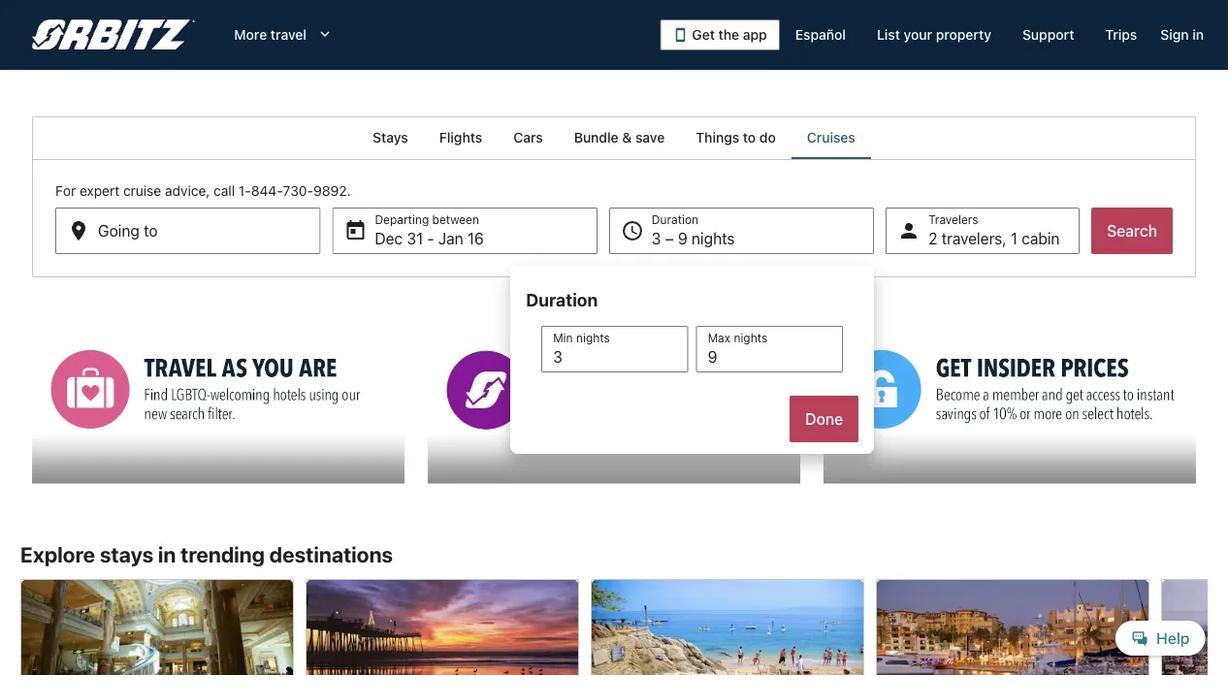 Task type: describe. For each thing, give the bounding box(es) containing it.
2 travelers, 1 cabin
[[929, 229, 1060, 248]]

trips
[[1106, 27, 1138, 43]]

your
[[904, 27, 933, 43]]

trending
[[181, 542, 265, 567]]

31
[[407, 229, 423, 248]]

español
[[795, 27, 846, 43]]

1
[[1011, 229, 1018, 248]]

things
[[696, 130, 740, 146]]

for
[[55, 183, 76, 199]]

destinations
[[269, 542, 393, 567]]

bundle & save link
[[559, 116, 680, 159]]

explore stays in trending destinations main content
[[0, 116, 1228, 675]]

2 travelers, 1 cabin button
[[886, 208, 1080, 254]]

search button
[[1092, 208, 1173, 254]]

pismo beach featuring a sunset, views and tropical scenes image
[[306, 579, 579, 675]]

cruises link
[[792, 116, 871, 159]]

in inside dropdown button
[[1193, 27, 1204, 43]]

3 – 9 nights
[[652, 229, 735, 248]]

call
[[214, 183, 235, 199]]

opens in a new window image
[[823, 324, 840, 342]]

download the app button image
[[673, 27, 688, 43]]

2 enter a number number field from the left
[[696, 326, 843, 373]]

2
[[929, 229, 938, 248]]

support
[[1023, 27, 1075, 43]]

stays link
[[357, 116, 424, 159]]

property
[[936, 27, 992, 43]]

9
[[678, 229, 688, 248]]

cruise
[[123, 183, 161, 199]]

list your property
[[877, 27, 992, 43]]

cars
[[514, 130, 543, 146]]

get
[[692, 27, 715, 43]]

español button
[[780, 17, 862, 52]]

cars link
[[498, 116, 559, 159]]

done
[[805, 410, 843, 428]]

list
[[877, 27, 900, 43]]

things to do link
[[680, 116, 792, 159]]

flights
[[439, 130, 482, 146]]

730-
[[283, 183, 313, 199]]

list your property link
[[862, 17, 1007, 52]]

save
[[636, 130, 665, 146]]

orbitz logo image
[[32, 19, 195, 50]]

explore stays in trending destinations
[[20, 542, 393, 567]]

844-
[[251, 183, 283, 199]]

bundle
[[574, 130, 619, 146]]

duration
[[526, 289, 598, 310]]

16
[[468, 229, 484, 248]]

trips link
[[1090, 17, 1153, 52]]



Task type: locate. For each thing, give the bounding box(es) containing it.
1 horizontal spatial in
[[1193, 27, 1204, 43]]

3 – 9 nights button
[[609, 208, 874, 254]]

app
[[743, 27, 767, 43]]

1 enter a number number field from the left
[[542, 326, 689, 373]]

3
[[652, 229, 661, 248]]

bundle & save
[[574, 130, 665, 146]]

search
[[1107, 222, 1158, 240]]

dec 31 - jan 16
[[375, 229, 484, 248]]

-
[[427, 229, 434, 248]]

get the app
[[692, 27, 767, 43]]

for expert cruise advice, call 1-844-730-9892.
[[55, 183, 351, 199]]

0 horizontal spatial in
[[158, 542, 176, 567]]

Enter a number number field
[[542, 326, 689, 373], [696, 326, 843, 373]]

advice,
[[165, 183, 210, 199]]

&
[[622, 130, 632, 146]]

dec 31 - jan 16 button
[[332, 208, 597, 254]]

travelers,
[[942, 229, 1007, 248]]

sign in button
[[1153, 17, 1212, 52]]

stays
[[100, 542, 154, 567]]

things to do
[[696, 130, 776, 146]]

done button
[[790, 396, 859, 442]]

cabin
[[1022, 229, 1060, 248]]

get the app link
[[660, 19, 780, 50]]

marina cabo san lucas which includes a marina, a coastal town and night scenes image
[[876, 579, 1150, 675]]

–
[[665, 229, 674, 248]]

more
[[234, 27, 267, 43]]

puerto vallarta showing a beach, general coastal views and kayaking or canoeing image
[[591, 579, 865, 675]]

tab list containing stays
[[32, 116, 1196, 159]]

1-
[[239, 183, 251, 199]]

1 vertical spatial in
[[158, 542, 176, 567]]

sign
[[1161, 27, 1189, 43]]

cruises
[[807, 130, 856, 146]]

las vegas featuring interior views image
[[20, 579, 294, 675]]

in inside main content
[[158, 542, 176, 567]]

jan
[[438, 229, 463, 248]]

9892.
[[313, 183, 351, 199]]

do
[[760, 130, 776, 146]]

explore
[[20, 542, 95, 567]]

travel
[[271, 27, 307, 43]]

0 vertical spatial in
[[1193, 27, 1204, 43]]

0 horizontal spatial enter a number number field
[[542, 326, 689, 373]]

nights
[[692, 229, 735, 248]]

flights link
[[424, 116, 498, 159]]

more travel
[[234, 27, 307, 43]]

1 horizontal spatial enter a number number field
[[696, 326, 843, 373]]

in right stays
[[158, 542, 176, 567]]

enter a number number field up the done button
[[696, 326, 843, 373]]

expert
[[80, 183, 120, 199]]

support link
[[1007, 17, 1090, 52]]

sign in
[[1161, 27, 1204, 43]]

tab list inside explore stays in trending destinations main content
[[32, 116, 1196, 159]]

tab list
[[32, 116, 1196, 159]]

in
[[1193, 27, 1204, 43], [158, 542, 176, 567]]

in right sign
[[1193, 27, 1204, 43]]

to
[[743, 130, 756, 146]]

enter a number number field down duration
[[542, 326, 689, 373]]

more travel button
[[219, 17, 349, 52]]

the
[[719, 27, 740, 43]]

stays
[[373, 130, 408, 146]]

dec
[[375, 229, 403, 248]]



Task type: vqa. For each thing, say whether or not it's contained in the screenshot.
traveler
no



